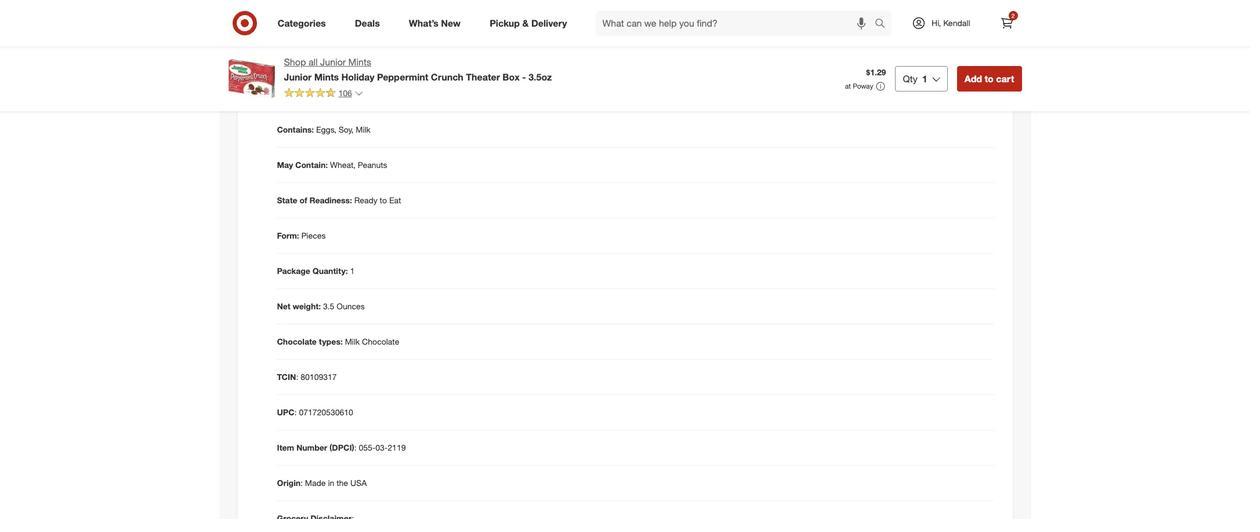 Task type: locate. For each thing, give the bounding box(es) containing it.
1
[[923, 73, 928, 85], [350, 266, 355, 276]]

&
[[523, 17, 529, 29]]

0 horizontal spatial chocolate
[[277, 337, 317, 347]]

all up shop
[[293, 45, 299, 54]]

form:
[[277, 231, 299, 241]]

0 horizontal spatial junior
[[284, 71, 312, 83]]

1 horizontal spatial junior
[[320, 56, 346, 68]]

all inside shop all junior mints junior mints holiday peppermint crunch theater box - 3.5oz
[[309, 56, 318, 68]]

1 horizontal spatial all
[[309, 56, 318, 68]]

categories
[[278, 17, 326, 29]]

(dpci)
[[330, 443, 354, 453]]

1 vertical spatial milk
[[345, 337, 360, 347]]

milk right soy,
[[356, 125, 371, 135]]

made
[[305, 479, 326, 489]]

all down nutritional
[[309, 56, 318, 68]]

chocolate down the ounces
[[362, 337, 400, 347]]

: for 071720530610
[[295, 408, 297, 418]]

tcin
[[277, 373, 296, 383]]

pickup & delivery
[[490, 17, 567, 29]]

03-
[[376, 443, 388, 453]]

holiday
[[342, 71, 375, 83]]

0 vertical spatial junior
[[320, 56, 346, 68]]

0 vertical spatial all
[[293, 45, 299, 54]]

1 horizontal spatial mints
[[349, 56, 371, 68]]

: left made on the bottom of the page
[[301, 479, 303, 489]]

nutritional
[[301, 45, 332, 54]]

chocolate left types:
[[277, 337, 317, 347]]

106
[[339, 88, 352, 98]]

1 horizontal spatial to
[[985, 73, 994, 85]]

to
[[985, 73, 994, 85], [380, 196, 387, 206]]

:
[[296, 373, 299, 383], [295, 408, 297, 418], [354, 443, 357, 453], [301, 479, 303, 489]]

1 chocolate from the left
[[277, 337, 317, 347]]

0 horizontal spatial 1
[[350, 266, 355, 276]]

1 right quantity: at left
[[350, 266, 355, 276]]

junior down info
[[320, 56, 346, 68]]

in
[[328, 479, 334, 489]]

0 vertical spatial to
[[985, 73, 994, 85]]

0 horizontal spatial all
[[293, 45, 299, 54]]

: left 071720530610
[[295, 408, 297, 418]]

milk
[[356, 125, 371, 135], [345, 337, 360, 347]]

1 vertical spatial to
[[380, 196, 387, 206]]

package quantity: 1
[[277, 266, 355, 276]]

mints up 106 link
[[314, 71, 339, 83]]

2
[[1012, 12, 1015, 19]]

0 vertical spatial 1
[[923, 73, 928, 85]]

search
[[870, 18, 898, 30]]

1 horizontal spatial chocolate
[[362, 337, 400, 347]]

hi,
[[932, 18, 942, 28]]

eat
[[389, 196, 401, 206]]

milk right types:
[[345, 337, 360, 347]]

deals
[[355, 17, 380, 29]]

form: pieces
[[277, 231, 326, 241]]

state of readiness: ready to eat
[[277, 196, 401, 206]]

to left "eat" on the top
[[380, 196, 387, 206]]

to right add
[[985, 73, 994, 85]]

mints
[[349, 56, 371, 68], [314, 71, 339, 83]]

specifications button
[[247, 83, 1004, 120]]

chocolate types: milk chocolate
[[277, 337, 400, 347]]

qty 1
[[903, 73, 928, 85]]

what's
[[409, 17, 439, 29]]

1 right qty
[[923, 73, 928, 85]]

crunch
[[431, 71, 464, 83]]

1 horizontal spatial 1
[[923, 73, 928, 85]]

0 vertical spatial mints
[[349, 56, 371, 68]]

0%
[[599, 33, 613, 45]]

chocolate
[[277, 337, 317, 347], [362, 337, 400, 347]]

junior
[[320, 56, 346, 68], [284, 71, 312, 83]]

add
[[965, 73, 983, 85]]

junior down shop
[[284, 71, 312, 83]]

upc : 071720530610
[[277, 408, 353, 418]]

1 vertical spatial mints
[[314, 71, 339, 83]]

item
[[277, 443, 294, 453]]

-
[[522, 71, 526, 83]]

poway
[[853, 82, 874, 91]]

upc
[[277, 408, 295, 418]]

1 vertical spatial all
[[309, 56, 318, 68]]

$1.29
[[867, 67, 886, 77]]

all for show
[[293, 45, 299, 54]]

071720530610
[[299, 408, 353, 418]]

may contain: wheat, peanuts
[[277, 160, 387, 170]]

origin
[[277, 479, 301, 489]]

tcin : 80109317
[[277, 373, 337, 383]]

all
[[293, 45, 299, 54], [309, 56, 318, 68]]

peppermint
[[377, 71, 429, 83]]

: left 80109317
[[296, 373, 299, 383]]

1 vertical spatial junior
[[284, 71, 312, 83]]

number
[[297, 443, 327, 453]]

106 link
[[284, 88, 364, 101]]

mints up holiday
[[349, 56, 371, 68]]

deals link
[[345, 10, 394, 36]]

wheat,
[[330, 160, 356, 170]]

add to cart
[[965, 73, 1015, 85]]

origin : made in the usa
[[277, 479, 367, 489]]

all for shop
[[309, 56, 318, 68]]

of
[[300, 196, 307, 206]]

2119
[[388, 443, 406, 453]]

: for made in the usa
[[301, 479, 303, 489]]

pieces
[[302, 231, 326, 241]]

all inside button
[[293, 45, 299, 54]]

show all nutritional info
[[273, 45, 345, 54]]



Task type: describe. For each thing, give the bounding box(es) containing it.
search button
[[870, 10, 898, 38]]

usa
[[350, 479, 367, 489]]

at
[[845, 82, 851, 91]]

2 chocolate from the left
[[362, 337, 400, 347]]

contains: eggs, soy, milk
[[277, 125, 371, 135]]

may
[[277, 160, 293, 170]]

net
[[277, 302, 291, 312]]

delivery
[[532, 17, 567, 29]]

types:
[[319, 337, 343, 347]]

show
[[273, 45, 291, 54]]

cart
[[997, 73, 1015, 85]]

80109317
[[301, 373, 337, 383]]

at poway
[[845, 82, 874, 91]]

qty
[[903, 73, 918, 85]]

g
[[325, 12, 331, 24]]

show all nutritional info button
[[268, 40, 351, 59]]

eggs,
[[316, 125, 337, 135]]

to inside button
[[985, 73, 994, 85]]

specifications
[[277, 94, 352, 108]]

0 vertical spatial milk
[[356, 125, 371, 135]]

theater
[[466, 71, 500, 83]]

contain:
[[295, 160, 328, 170]]

what's new
[[409, 17, 461, 29]]

shop
[[284, 56, 306, 68]]

kendall
[[944, 18, 971, 28]]

readiness:
[[310, 196, 352, 206]]

categories link
[[268, 10, 341, 36]]

hi, kendall
[[932, 18, 971, 28]]

soy,
[[339, 125, 354, 135]]

What can we help you find? suggestions appear below search field
[[596, 10, 878, 36]]

quantity:
[[313, 266, 348, 276]]

: for 80109317
[[296, 373, 299, 383]]

peanuts
[[358, 160, 387, 170]]

item number (dpci) : 055-03-2119
[[277, 443, 406, 453]]

image of junior mints holiday peppermint crunch theater box - 3.5oz image
[[228, 56, 275, 102]]

contains:
[[277, 125, 314, 135]]

package
[[277, 266, 310, 276]]

pickup & delivery link
[[480, 10, 582, 36]]

box
[[503, 71, 520, 83]]

055-
[[359, 443, 376, 453]]

0 horizontal spatial mints
[[314, 71, 339, 83]]

protein 0 g
[[286, 12, 331, 24]]

shop all junior mints junior mints holiday peppermint crunch theater box - 3.5oz
[[284, 56, 552, 83]]

3.5
[[323, 302, 335, 312]]

0
[[320, 12, 325, 24]]

add to cart button
[[957, 66, 1022, 92]]

3.5oz
[[529, 71, 552, 83]]

new
[[441, 17, 461, 29]]

what's new link
[[399, 10, 475, 36]]

info
[[334, 45, 345, 54]]

ready
[[355, 196, 378, 206]]

the
[[337, 479, 348, 489]]

0 horizontal spatial to
[[380, 196, 387, 206]]

weight:
[[293, 302, 321, 312]]

net weight: 3.5 ounces
[[277, 302, 365, 312]]

state
[[277, 196, 297, 206]]

protein
[[286, 12, 318, 24]]

1 vertical spatial 1
[[350, 266, 355, 276]]

ounces
[[337, 302, 365, 312]]

pickup
[[490, 17, 520, 29]]

: left 055-
[[354, 443, 357, 453]]

2 link
[[994, 10, 1020, 36]]



Task type: vqa. For each thing, say whether or not it's contained in the screenshot.
1st Charmin from the top
no



